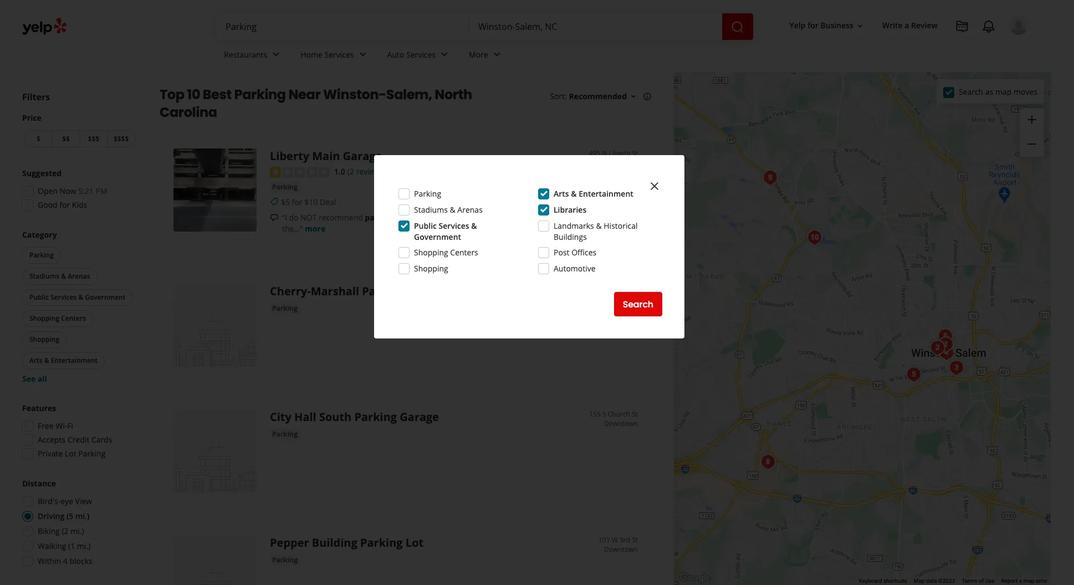 Task type: describe. For each thing, give the bounding box(es) containing it.
cherry-marshall parking deck link
[[270, 284, 435, 299]]

offices
[[572, 247, 597, 258]]

(1
[[68, 541, 75, 552]]

do
[[289, 212, 299, 223]]

cherry-marshall parking deck parking
[[270, 284, 435, 313]]

credit
[[68, 435, 89, 445]]

shopping centers inside search dialog
[[414, 247, 478, 258]]

16 speech v2 image
[[270, 214, 279, 223]]

map
[[914, 578, 925, 584]]

0 vertical spatial city hall south parking garage image
[[946, 357, 968, 379]]

lot inside pepper building parking lot parking
[[406, 535, 424, 550]]

a right had
[[469, 212, 474, 223]]

keyboard shortcuts button
[[859, 578, 907, 585]]

map for error
[[1024, 578, 1035, 584]]

city market image
[[927, 337, 949, 359]]

arts & entertainment button
[[22, 353, 105, 369]]

0 horizontal spatial liberty main garage image
[[174, 149, 257, 232]]

open now 5:21 pm
[[38, 186, 107, 196]]

walking
[[38, 541, 66, 552]]

open
[[38, 186, 58, 196]]

shopping button
[[22, 331, 67, 348]]

101
[[599, 535, 610, 545]]

parking left deck
[[362, 284, 405, 299]]

pepper building parking lot image
[[174, 535, 257, 585]]

services for auto services "link"
[[406, 49, 436, 60]]

n for 402
[[603, 284, 608, 293]]

blocks
[[70, 556, 92, 567]]

pepper building parking lot parking
[[270, 535, 424, 565]]

driving
[[38, 511, 64, 522]]

parking button for pepper
[[270, 555, 300, 566]]

city
[[270, 409, 292, 424]]

cherry-marshall parking deck image
[[174, 284, 257, 367]]

reviews)
[[356, 166, 386, 177]]

group containing features
[[19, 403, 137, 463]]

terms of use link
[[962, 578, 995, 584]]

private
[[38, 448, 63, 459]]

map data ©2023
[[914, 578, 955, 584]]

$5 for $10 deal
[[281, 197, 336, 207]]

long
[[476, 212, 491, 223]]

biking (2 mi.)
[[38, 526, 84, 537]]

free wi-fi
[[38, 421, 73, 431]]

government inside button
[[85, 293, 125, 302]]

good
[[38, 200, 57, 210]]

parking up $5
[[272, 182, 298, 192]]

moves
[[1014, 86, 1038, 97]]

more link
[[305, 223, 325, 234]]

home services
[[301, 49, 354, 60]]

map region
[[665, 59, 1074, 585]]

& inside arts & entertainment button
[[44, 356, 49, 365]]

write a review
[[882, 20, 938, 31]]

$$$ button
[[80, 130, 107, 147]]

the..."
[[282, 223, 303, 234]]

1 horizontal spatial liberty main garage image
[[935, 333, 957, 356]]

shopping centers button
[[22, 310, 93, 327]]

402 n cherry st downtown
[[590, 284, 638, 302]]

as
[[986, 86, 994, 97]]

cards
[[91, 435, 112, 445]]

user actions element
[[781, 14, 1044, 82]]

search dialog
[[0, 0, 1074, 585]]

1.0 link
[[334, 165, 345, 177]]

stadiums inside button
[[29, 272, 59, 281]]

1 in from the left
[[397, 212, 403, 223]]

report a map error link
[[1001, 578, 1048, 584]]

st for cherry-marshall parking deck
[[632, 284, 638, 293]]

business
[[821, 20, 854, 31]]

0 vertical spatial garage
[[343, 149, 382, 164]]

zoom in image
[[1026, 113, 1039, 126]]

event-
[[601, 212, 623, 223]]

1 parking link from the top
[[270, 182, 300, 193]]

public services & government inside button
[[29, 293, 125, 302]]

arts & entertainment inside button
[[29, 356, 98, 365]]

filters
[[22, 91, 50, 103]]

for for $10
[[292, 197, 302, 207]]

view
[[75, 496, 92, 507]]

10
[[187, 85, 200, 104]]

shopping down the shopping centers button
[[29, 335, 59, 344]]

government inside search dialog
[[414, 232, 461, 242]]

arenas inside stadiums & arenas button
[[68, 272, 90, 281]]

hanes mall image
[[757, 451, 779, 473]]

$$ button
[[52, 130, 80, 147]]

landmarks & historical buildings
[[554, 221, 638, 242]]

-
[[623, 212, 626, 223]]

$
[[37, 134, 40, 144]]

cherry
[[610, 284, 630, 293]]

garage.
[[421, 212, 447, 223]]

parking down city
[[272, 429, 298, 439]]

within
[[38, 556, 61, 567]]

parking link for cherry-
[[270, 303, 300, 314]]

& inside stadiums & arenas button
[[61, 272, 66, 281]]

top
[[160, 85, 184, 104]]

wi-
[[56, 421, 67, 431]]

3rd
[[620, 535, 630, 545]]

suggested
[[22, 168, 62, 178]]

more
[[469, 49, 488, 60]]

north
[[435, 85, 472, 104]]

16 deal v2 image
[[270, 198, 279, 206]]

good for kids
[[38, 200, 87, 210]]

deal
[[320, 197, 336, 207]]

downtown for pepper building parking lot
[[604, 545, 638, 554]]

& inside landmarks & historical buildings
[[596, 221, 602, 231]]

winston-
[[323, 85, 386, 104]]

auto
[[387, 49, 404, 60]]

centers inside search dialog
[[450, 247, 478, 258]]

business categories element
[[215, 40, 1029, 72]]

within 4 blocks
[[38, 556, 92, 567]]

parking inside search dialog
[[414, 188, 441, 199]]

see all
[[22, 374, 47, 384]]

parking down "cards"
[[78, 448, 105, 459]]

a right after
[[569, 212, 574, 223]]

use
[[985, 578, 995, 584]]

pepper building parking lot link
[[270, 535, 424, 550]]

downtown for cherry-marshall parking deck
[[604, 293, 638, 302]]

$5
[[281, 197, 290, 207]]

& inside public services & government button
[[78, 293, 83, 302]]

(2 reviews)
[[347, 166, 386, 177]]

w
[[612, 535, 618, 545]]

public inside button
[[29, 293, 49, 302]]

projects image
[[956, 20, 969, 33]]

a right write
[[905, 20, 909, 31]]

review
[[911, 20, 938, 31]]

stadiums & arenas inside search dialog
[[414, 205, 483, 215]]

495 n liberty st
[[589, 149, 638, 158]]

zoom out image
[[1026, 138, 1039, 151]]

16 chevron down v2 image
[[856, 21, 865, 30]]

accepts
[[38, 435, 66, 445]]

24 chevron down v2 image for home services
[[356, 48, 369, 61]]

"i
[[282, 212, 287, 223]]

home services link
[[292, 40, 378, 72]]

cherry-
[[270, 284, 311, 299]]

liberty-main parking deck image
[[935, 325, 957, 347]]

0 vertical spatial (2
[[347, 166, 354, 177]]

restaurants link
[[215, 40, 292, 72]]



Task type: vqa. For each thing, say whether or not it's contained in the screenshot.
open 24 hours for Fri
no



Task type: locate. For each thing, give the bounding box(es) containing it.
public up the shopping centers button
[[29, 293, 49, 302]]

public left i
[[414, 221, 437, 231]]

1 vertical spatial city hall south parking garage image
[[174, 409, 257, 493]]

recommend
[[319, 212, 363, 223]]

2 24 chevron down v2 image from the left
[[490, 48, 504, 61]]

1 vertical spatial entertainment
[[51, 356, 98, 365]]

parking link for city
[[270, 429, 300, 440]]

entertainment inside button
[[51, 356, 98, 365]]

0 vertical spatial lot
[[65, 448, 76, 459]]

services down stadiums & arenas button
[[51, 293, 77, 302]]

0 horizontal spatial arts & entertainment
[[29, 356, 98, 365]]

parking button down city
[[270, 429, 300, 440]]

parking link down cherry- at the left of page
[[270, 303, 300, 314]]

more link
[[460, 40, 513, 72]]

private lot parking
[[38, 448, 105, 459]]

terms
[[962, 578, 978, 584]]

parking down cherry- at the left of page
[[272, 304, 298, 313]]

0 horizontal spatial in
[[397, 212, 403, 223]]

salem,
[[386, 85, 432, 104]]

downtown inside 101 w 3rd st downtown
[[604, 545, 638, 554]]

st right the 495
[[632, 149, 638, 158]]

& right had
[[471, 221, 477, 231]]

1 horizontal spatial stadiums & arenas
[[414, 205, 483, 215]]

arts & entertainment
[[554, 188, 634, 199], [29, 356, 98, 365]]

see
[[22, 374, 36, 384]]

0 vertical spatial mi.)
[[75, 511, 90, 522]]

0 horizontal spatial (2
[[62, 526, 68, 537]]

mi.) for walking (1 mi.)
[[77, 541, 91, 552]]

recent
[[576, 212, 599, 223]]

downtown for city hall south parking garage
[[604, 419, 638, 428]]

0 vertical spatial shopping centers
[[414, 247, 478, 258]]

402
[[590, 284, 601, 293]]

pepper building parking lot image
[[936, 342, 958, 364]]

24 chevron down v2 image inside home services "link"
[[356, 48, 369, 61]]

services inside public services & government button
[[51, 293, 77, 302]]

parking button down cherry- at the left of page
[[270, 303, 300, 314]]

government down stadiums & arenas button
[[85, 293, 125, 302]]

stadiums left i
[[414, 205, 448, 215]]

parking button down category
[[22, 247, 61, 264]]

eye
[[61, 496, 73, 507]]

24 chevron down v2 image for auto services
[[438, 48, 451, 61]]

yelp
[[790, 20, 806, 31]]

truist stadium image
[[903, 363, 925, 386]]

24 chevron down v2 image for more
[[490, 48, 504, 61]]

0 horizontal spatial stadiums
[[29, 272, 59, 281]]

1 vertical spatial centers
[[61, 314, 86, 323]]

1 horizontal spatial shopping centers
[[414, 247, 478, 258]]

parking link down the pepper
[[270, 555, 300, 566]]

1 vertical spatial public services & government
[[29, 293, 125, 302]]

carolina
[[160, 103, 217, 121]]

search for search
[[623, 298, 654, 311]]

for for business
[[808, 20, 819, 31]]

1 horizontal spatial 24 chevron down v2 image
[[356, 48, 369, 61]]

2 24 chevron down v2 image from the left
[[356, 48, 369, 61]]

shopping centers inside button
[[29, 314, 86, 323]]

0 horizontal spatial arenas
[[68, 272, 90, 281]]

search inside button
[[623, 298, 654, 311]]

0 vertical spatial stadiums & arenas
[[414, 205, 483, 215]]

centers inside button
[[61, 314, 86, 323]]

post offices
[[554, 247, 597, 258]]

reynolda village shops & restaurants image
[[804, 226, 826, 249]]

of
[[979, 578, 984, 584]]

1 24 chevron down v2 image from the left
[[438, 48, 451, 61]]

parking link for pepper
[[270, 555, 300, 566]]

garage inside city hall south parking garage parking
[[400, 409, 439, 424]]

in right event-
[[626, 212, 633, 223]]

parking right south
[[354, 409, 397, 424]]

search as map moves
[[959, 86, 1038, 97]]

stadiums & arenas inside button
[[29, 272, 90, 281]]

24 chevron down v2 image inside more link
[[490, 48, 504, 61]]

4
[[63, 556, 68, 567]]

entertainment up event-
[[579, 188, 634, 199]]

mi.) for biking (2 mi.)
[[70, 526, 84, 537]]

search left as
[[959, 86, 984, 97]]

deck
[[408, 284, 435, 299]]

write a review link
[[878, 16, 942, 36]]

stadiums up public services & government button
[[29, 272, 59, 281]]

for inside 'button'
[[808, 20, 819, 31]]

shopping down garage.
[[414, 247, 448, 258]]

0 horizontal spatial stadiums & arenas
[[29, 272, 90, 281]]

1 horizontal spatial city hall south parking garage image
[[946, 357, 968, 379]]

arts up libraries
[[554, 188, 569, 199]]

0 vertical spatial search
[[959, 86, 984, 97]]

biking
[[38, 526, 60, 537]]

0 horizontal spatial lot
[[65, 448, 76, 459]]

group containing category
[[20, 229, 137, 385]]

services
[[325, 49, 354, 60], [406, 49, 436, 60], [439, 221, 469, 231], [51, 293, 77, 302]]

n inside 402 n cherry st downtown
[[603, 284, 608, 293]]

main
[[312, 149, 340, 164]]

search for search as map moves
[[959, 86, 984, 97]]

shopping centers
[[414, 247, 478, 258], [29, 314, 86, 323]]

downtown inside the 155 s church st downtown
[[604, 419, 638, 428]]

1 horizontal spatial arts & entertainment
[[554, 188, 634, 199]]

24 chevron down v2 image inside auto services "link"
[[438, 48, 451, 61]]

1 horizontal spatial 24 chevron down v2 image
[[490, 48, 504, 61]]

1 vertical spatial n
[[603, 284, 608, 293]]

parking button down the pepper
[[270, 555, 300, 566]]

(5
[[66, 511, 73, 522]]

services right auto
[[406, 49, 436, 60]]

1 horizontal spatial public services & government
[[414, 221, 477, 242]]

st inside 101 w 3rd st downtown
[[632, 535, 638, 545]]

liberty right the 495
[[609, 149, 630, 158]]

0 horizontal spatial garage
[[343, 149, 382, 164]]

None search field
[[217, 13, 756, 40]]

for right yelp
[[808, 20, 819, 31]]

search down the cherry
[[623, 298, 654, 311]]

2 horizontal spatial for
[[808, 20, 819, 31]]

in
[[397, 212, 403, 223], [626, 212, 633, 223]]

0 horizontal spatial arts
[[29, 356, 43, 365]]

mi.) up (1
[[70, 526, 84, 537]]

city hall south parking garage image
[[946, 357, 968, 379], [174, 409, 257, 493]]

option group containing distance
[[19, 478, 137, 570]]

best
[[203, 85, 232, 104]]

entertainment down shopping button at the bottom
[[51, 356, 98, 365]]

1 horizontal spatial stadiums
[[414, 205, 448, 215]]

0 horizontal spatial map
[[996, 86, 1012, 97]]

1 vertical spatial public
[[29, 293, 49, 302]]

centers
[[450, 247, 478, 258], [61, 314, 86, 323]]

(2 up walking (1 mi.)
[[62, 526, 68, 537]]

public inside search dialog
[[414, 221, 437, 231]]

time
[[532, 212, 548, 223]]

24 chevron down v2 image
[[438, 48, 451, 61], [490, 48, 504, 61]]

in this garage. i had a long departure time after a recent event--in the..."
[[282, 212, 633, 234]]

shortcuts
[[884, 578, 907, 584]]

mi.) right (5
[[75, 511, 90, 522]]

24 chevron down v2 image right the restaurants
[[270, 48, 283, 61]]

0 vertical spatial public services & government
[[414, 221, 477, 242]]

0 horizontal spatial 24 chevron down v2 image
[[270, 48, 283, 61]]

1 vertical spatial garage
[[400, 409, 439, 424]]

historical
[[604, 221, 638, 231]]

parking button up $5
[[270, 182, 300, 193]]

parking up garage.
[[414, 188, 441, 199]]

parking
[[234, 85, 286, 104], [272, 182, 298, 192], [414, 188, 441, 199], [29, 251, 54, 260], [362, 284, 405, 299], [272, 304, 298, 313], [354, 409, 397, 424], [272, 429, 298, 439], [78, 448, 105, 459], [360, 535, 403, 550], [272, 555, 298, 565]]

report a map error
[[1001, 578, 1048, 584]]

cherry-marshall parking deck image
[[927, 337, 949, 359]]

garage
[[343, 149, 382, 164], [400, 409, 439, 424]]

1 vertical spatial government
[[85, 293, 125, 302]]

city hall south parking garage parking
[[270, 409, 439, 439]]

1 horizontal spatial garage
[[400, 409, 439, 424]]

0 horizontal spatial public
[[29, 293, 49, 302]]

shopping
[[414, 247, 448, 258], [414, 263, 448, 274], [29, 314, 59, 323], [29, 335, 59, 344]]

5:21
[[78, 186, 94, 196]]

mi.)
[[75, 511, 90, 522], [70, 526, 84, 537], [77, 541, 91, 552]]

parking button for cherry-
[[270, 303, 300, 314]]

1 vertical spatial (2
[[62, 526, 68, 537]]

for
[[808, 20, 819, 31], [292, 197, 302, 207], [59, 200, 70, 210]]

arenas
[[458, 205, 483, 215], [68, 272, 90, 281]]

0 vertical spatial downtown
[[604, 293, 638, 302]]

0 vertical spatial map
[[996, 86, 1012, 97]]

st right church
[[632, 409, 638, 419]]

24 chevron down v2 image for restaurants
[[270, 48, 283, 61]]

mi.) right (1
[[77, 541, 91, 552]]

now
[[60, 186, 76, 196]]

price group
[[22, 113, 137, 150]]

arts & entertainment up all
[[29, 356, 98, 365]]

1 vertical spatial lot
[[406, 535, 424, 550]]

a right report
[[1019, 578, 1022, 584]]

map left error
[[1024, 578, 1035, 584]]

liberty up 1 star rating 'image' at the top of the page
[[270, 149, 309, 164]]

lot inside group
[[65, 448, 76, 459]]

restaurants
[[224, 49, 267, 60]]

0 horizontal spatial for
[[59, 200, 70, 210]]

& down stadiums & arenas button
[[78, 293, 83, 302]]

16 info v2 image
[[643, 92, 652, 101]]

1 star rating image
[[270, 167, 330, 178]]

1 vertical spatial stadiums
[[29, 272, 59, 281]]

reynolda manor library image
[[759, 167, 782, 189]]

parking down category
[[29, 251, 54, 260]]

2 vertical spatial mi.)
[[77, 541, 91, 552]]

1.0
[[334, 166, 345, 177]]

services inside home services "link"
[[325, 49, 354, 60]]

0 vertical spatial stadiums
[[414, 205, 448, 215]]

map for moves
[[996, 86, 1012, 97]]

services inside auto services "link"
[[406, 49, 436, 60]]

4 st from the top
[[632, 535, 638, 545]]

& up all
[[44, 356, 49, 365]]

2 liberty from the left
[[609, 149, 630, 158]]

for for kids
[[59, 200, 70, 210]]

shopping up deck
[[414, 263, 448, 274]]

centers down public services & government button
[[61, 314, 86, 323]]

public services & government inside search dialog
[[414, 221, 477, 242]]

1 horizontal spatial government
[[414, 232, 461, 242]]

1 horizontal spatial public
[[414, 221, 437, 231]]

1 vertical spatial arts
[[29, 356, 43, 365]]

& left historical
[[596, 221, 602, 231]]

parking right building
[[360, 535, 403, 550]]

parking down 'restaurants' link
[[234, 85, 286, 104]]

libraries
[[554, 205, 587, 215]]

24 chevron down v2 image left auto
[[356, 48, 369, 61]]

stadiums
[[414, 205, 448, 215], [29, 272, 59, 281]]

0 vertical spatial n
[[602, 149, 607, 158]]

liberty
[[270, 149, 309, 164], [609, 149, 630, 158]]

buildings
[[554, 232, 587, 242]]

0 vertical spatial arts
[[554, 188, 569, 199]]

1 horizontal spatial lot
[[406, 535, 424, 550]]

arenas inside search dialog
[[458, 205, 483, 215]]

stadiums & arenas
[[414, 205, 483, 215], [29, 272, 90, 281]]

3 parking link from the top
[[270, 429, 300, 440]]

fi
[[67, 421, 73, 431]]

downtown
[[604, 293, 638, 302], [604, 419, 638, 428], [604, 545, 638, 554]]

$$
[[62, 134, 70, 144]]

automotive
[[554, 263, 596, 274]]

0 vertical spatial arenas
[[458, 205, 483, 215]]

top 10 best parking near winston-salem, north carolina
[[160, 85, 472, 121]]

1 downtown from the top
[[604, 293, 638, 302]]

0 horizontal spatial public services & government
[[29, 293, 125, 302]]

public services & government button
[[22, 289, 133, 306]]

hall
[[294, 409, 316, 424]]

2 downtown from the top
[[604, 419, 638, 428]]

1 horizontal spatial arenas
[[458, 205, 483, 215]]

3 downtown from the top
[[604, 545, 638, 554]]

group
[[1020, 108, 1044, 157], [19, 168, 137, 214], [20, 229, 137, 385], [19, 403, 137, 463]]

1 horizontal spatial for
[[292, 197, 302, 207]]

"i do not recommend parking
[[282, 212, 395, 223]]

services for home services "link"
[[325, 49, 354, 60]]

bird's-
[[38, 496, 61, 507]]

1 st from the top
[[632, 149, 638, 158]]

arts up see all
[[29, 356, 43, 365]]

mi.) for driving (5 mi.)
[[75, 511, 90, 522]]

services right home
[[325, 49, 354, 60]]

1 horizontal spatial centers
[[450, 247, 478, 258]]

map
[[996, 86, 1012, 97], [1024, 578, 1035, 584]]

for inside group
[[59, 200, 70, 210]]

parking button for city
[[270, 429, 300, 440]]

0 vertical spatial entertainment
[[579, 188, 634, 199]]

0 horizontal spatial liberty
[[270, 149, 309, 164]]

0 horizontal spatial city hall south parking garage image
[[174, 409, 257, 493]]

1 vertical spatial mi.)
[[70, 526, 84, 537]]

arts inside arts & entertainment button
[[29, 356, 43, 365]]

parking down the pepper
[[272, 555, 298, 565]]

st for city hall south parking garage
[[632, 409, 638, 419]]

2 parking link from the top
[[270, 303, 300, 314]]

map right as
[[996, 86, 1012, 97]]

shopping centers up shopping button at the bottom
[[29, 314, 86, 323]]

auto services
[[387, 49, 436, 60]]

1 liberty from the left
[[270, 149, 309, 164]]

1 horizontal spatial arts
[[554, 188, 569, 199]]

155
[[589, 409, 601, 419]]

1 vertical spatial search
[[623, 298, 654, 311]]

entertainment inside search dialog
[[579, 188, 634, 199]]

see all button
[[22, 374, 47, 384]]

1 vertical spatial downtown
[[604, 419, 638, 428]]

stadiums inside search dialog
[[414, 205, 448, 215]]

all
[[38, 374, 47, 384]]

& right garage.
[[450, 205, 455, 215]]

arts & entertainment inside search dialog
[[554, 188, 634, 199]]

google image
[[677, 571, 713, 585]]

1 vertical spatial shopping centers
[[29, 314, 86, 323]]

arenas up public services & government button
[[68, 272, 90, 281]]

0 vertical spatial government
[[414, 232, 461, 242]]

24 chevron down v2 image
[[270, 48, 283, 61], [356, 48, 369, 61]]

1 24 chevron down v2 image from the left
[[270, 48, 283, 61]]

1 vertical spatial map
[[1024, 578, 1035, 584]]

0 horizontal spatial government
[[85, 293, 125, 302]]

pepper
[[270, 535, 309, 550]]

4 parking link from the top
[[270, 555, 300, 566]]

1 horizontal spatial search
[[959, 86, 984, 97]]

1 horizontal spatial map
[[1024, 578, 1035, 584]]

0 vertical spatial liberty main garage image
[[174, 149, 257, 232]]

marshall
[[311, 284, 359, 299]]

1 horizontal spatial entertainment
[[579, 188, 634, 199]]

a
[[905, 20, 909, 31], [469, 212, 474, 223], [569, 212, 574, 223], [1019, 578, 1022, 584]]

for right $5
[[292, 197, 302, 207]]

(2 right "1.0"
[[347, 166, 354, 177]]

search image
[[731, 20, 744, 34]]

(2 reviews) link
[[347, 165, 386, 177]]

entertainment
[[579, 188, 634, 199], [51, 356, 98, 365]]

$$$$ button
[[107, 130, 135, 147]]

notifications image
[[982, 20, 996, 33]]

pm
[[96, 186, 107, 196]]

st right 3rd at the right bottom
[[632, 535, 638, 545]]

0 horizontal spatial centers
[[61, 314, 86, 323]]

st for pepper building parking lot
[[632, 535, 638, 545]]

parking link
[[270, 182, 300, 193], [270, 303, 300, 314], [270, 429, 300, 440], [270, 555, 300, 566]]

1 horizontal spatial liberty
[[609, 149, 630, 158]]

1 vertical spatial liberty main garage image
[[935, 333, 957, 356]]

1 vertical spatial arenas
[[68, 272, 90, 281]]

price
[[22, 113, 42, 123]]

0 horizontal spatial search
[[623, 298, 654, 311]]

0 vertical spatial arts & entertainment
[[554, 188, 634, 199]]

services inside search dialog
[[439, 221, 469, 231]]

2 st from the top
[[632, 284, 638, 293]]

& up libraries
[[571, 188, 577, 199]]

155 s church st downtown
[[589, 409, 638, 428]]

2 in from the left
[[626, 212, 633, 223]]

had
[[454, 212, 467, 223]]

st inside 402 n cherry st downtown
[[632, 284, 638, 293]]

2 vertical spatial downtown
[[604, 545, 638, 554]]

0 horizontal spatial shopping centers
[[29, 314, 86, 323]]

in left this
[[397, 212, 403, 223]]

s
[[603, 409, 606, 419]]

24 chevron down v2 image right "auto services"
[[438, 48, 451, 61]]

arts inside search dialog
[[554, 188, 569, 199]]

n for 495
[[602, 149, 607, 158]]

1 horizontal spatial in
[[626, 212, 633, 223]]

bird's-eye view
[[38, 496, 92, 507]]

arenas right i
[[458, 205, 483, 215]]

for down now
[[59, 200, 70, 210]]

3 st from the top
[[632, 409, 638, 419]]

services left long
[[439, 221, 469, 231]]

1 horizontal spatial (2
[[347, 166, 354, 177]]

st inside the 155 s church st downtown
[[632, 409, 638, 419]]

centers down in this garage. i had a long departure time after a recent event--in the..."
[[450, 247, 478, 258]]

liberty main garage image
[[174, 149, 257, 232], [935, 333, 957, 356]]

shopping centers down in this garage. i had a long departure time after a recent event--in the..."
[[414, 247, 478, 258]]

downtown inside 402 n cherry st downtown
[[604, 293, 638, 302]]

south
[[319, 409, 352, 424]]

parking link up $5
[[270, 182, 300, 193]]

parking link down city
[[270, 429, 300, 440]]

0 horizontal spatial 24 chevron down v2 image
[[438, 48, 451, 61]]

option group
[[19, 478, 137, 570]]

parking inside top 10 best parking near winston-salem, north carolina
[[234, 85, 286, 104]]

0 horizontal spatial entertainment
[[51, 356, 98, 365]]

more
[[305, 223, 325, 234]]

24 chevron down v2 image inside 'restaurants' link
[[270, 48, 283, 61]]

1 vertical spatial stadiums & arenas
[[29, 272, 90, 281]]

close image
[[648, 179, 661, 193]]

group containing suggested
[[19, 168, 137, 214]]

1 vertical spatial arts & entertainment
[[29, 356, 98, 365]]

government down garage.
[[414, 232, 461, 242]]

terms of use
[[962, 578, 995, 584]]

keyboard shortcuts
[[859, 578, 907, 584]]

services for public services & government button
[[51, 293, 77, 302]]

st right the cherry
[[632, 284, 638, 293]]

landmarks
[[554, 221, 594, 231]]

arts & entertainment up recent
[[554, 188, 634, 199]]

shopping up shopping button at the bottom
[[29, 314, 59, 323]]

n right the 495
[[602, 149, 607, 158]]

& up public services & government button
[[61, 272, 66, 281]]

24 chevron down v2 image right more
[[490, 48, 504, 61]]

0 vertical spatial centers
[[450, 247, 478, 258]]

n right 402
[[603, 284, 608, 293]]

0 vertical spatial public
[[414, 221, 437, 231]]

n
[[602, 149, 607, 158], [603, 284, 608, 293]]



